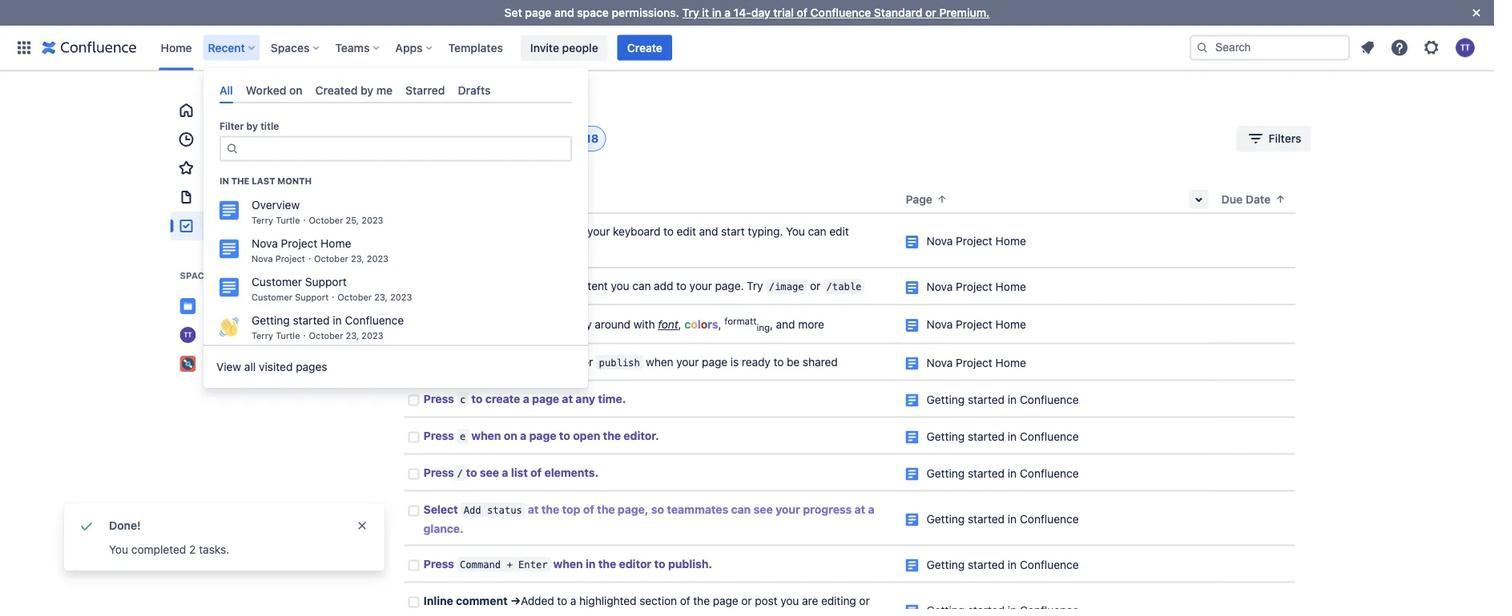 Task type: vqa. For each thing, say whether or not it's contained in the screenshot.
Settings
no



Task type: describe. For each thing, give the bounding box(es) containing it.
to right add
[[677, 279, 687, 293]]

getting started in confluence link for the
[[927, 430, 1079, 443]]

ing
[[757, 322, 770, 333]]

elements.
[[545, 466, 599, 479]]

recent button
[[203, 35, 261, 61]]

filter
[[220, 121, 244, 132]]

25,
[[346, 215, 359, 226]]

october inside overview terry turtle ・ october 25, 2023
[[309, 215, 343, 226]]

home for to see all the types of content you can add to your page. try's nova project home link
[[996, 280, 1027, 293]]

nova project home for use the toolbar at the top to play around with
[[927, 318, 1027, 331]]

or left post
[[742, 594, 752, 607]]

+
[[507, 559, 513, 570]]

a left list
[[502, 466, 509, 479]]

publish
[[599, 357, 640, 368]]

see inside at the top of the page, so teammates can see your progress at a glance.
[[754, 503, 773, 516]]

start
[[721, 225, 745, 238]]

set
[[505, 6, 522, 19]]

so
[[652, 503, 664, 516]]

at right the progress
[[855, 503, 866, 516]]

:wave: image
[[220, 318, 239, 337]]

a left 14- at the top of page
[[725, 6, 731, 19]]

page title icon image for nova project home link for font
[[906, 319, 919, 332]]

Search field
[[1190, 35, 1351, 61]]

0 vertical spatial and
[[555, 6, 574, 19]]

support up terry turtle 'link'
[[259, 299, 301, 313]]

started for at the top of the page, so teammates can see your progress at a glance.
[[968, 512, 1005, 525]]

page title icon image for to see all the types of content you can add to your page. try's nova project home link
[[906, 281, 919, 294]]

turtle inside 'getting started in confluence terry turtle ・ october 23, 2023'
[[276, 331, 300, 341]]

you inside added to a highlighted section of the page or post you are editing or
[[781, 594, 799, 607]]

add
[[464, 504, 481, 516]]

23, for customer support
[[375, 292, 388, 303]]

turtle inside 'link'
[[235, 328, 265, 341]]

press e when on a page to open the editor.
[[424, 429, 659, 442]]

nova project
[[206, 357, 272, 370]]

due
[[1222, 193, 1243, 206]]

more
[[799, 318, 825, 331]]

1 vertical spatial customer support
[[206, 299, 301, 313]]

1 vertical spatial spaces
[[180, 271, 216, 281]]

l
[[698, 318, 701, 331]]

a right create
[[523, 392, 530, 405]]

save
[[503, 355, 527, 368]]

4 getting started in confluence from the top
[[927, 512, 1079, 525]]

post
[[755, 594, 778, 607]]

home inside global element
[[161, 41, 192, 54]]

date
[[1246, 193, 1271, 206]]

on inside on your keyboard to edit and start typing. you can edit anywhere.
[[572, 225, 585, 238]]

done!
[[109, 519, 141, 532]]

draft
[[555, 355, 580, 368]]

or right draft at the bottom left of page
[[583, 355, 593, 368]]

/
[[457, 467, 463, 479]]

in the last month
[[220, 176, 312, 186]]

0 horizontal spatial you
[[109, 543, 128, 556]]

unstar this space image for terry turtle
[[340, 329, 353, 341]]

created by me
[[315, 83, 393, 97]]

all inside 'link'
[[244, 360, 256, 374]]

group containing overview
[[170, 96, 363, 240]]

time.
[[598, 392, 626, 405]]

created for created by me
[[315, 83, 358, 97]]

page,
[[618, 503, 649, 516]]

2023 inside overview terry turtle ・ october 25, 2023
[[362, 215, 384, 226]]

filters
[[1269, 132, 1302, 145]]

terry inside 'getting started in confluence terry turtle ・ october 23, 2023'
[[252, 331, 273, 341]]

2
[[189, 543, 196, 556]]

・ inside 'getting started in confluence terry turtle ・ october 23, 2023'
[[300, 331, 309, 341]]

2 edit from the left
[[830, 225, 849, 238]]

a inside at the top of the page, so teammates can see your progress at a glance.
[[869, 503, 875, 516]]

1 horizontal spatial tasks
[[388, 99, 420, 110]]

formatt
[[725, 315, 757, 327]]

support up 'getting started in confluence terry turtle ・ october 23, 2023'
[[295, 292, 329, 303]]

of right list
[[531, 466, 542, 479]]

glance.
[[424, 522, 464, 535]]

in
[[220, 176, 229, 186]]

section
[[640, 594, 677, 607]]

or right 'standard'
[[926, 6, 937, 19]]

turtle inside overview terry turtle ・ october 25, 2023
[[276, 215, 300, 226]]

you completed 2 tasks.
[[109, 543, 229, 556]]

to left "save"
[[490, 355, 500, 368]]

shared
[[803, 355, 838, 368]]

getting for when in the editor to publish.
[[927, 558, 965, 571]]

page title icon image for 4th nova project home link from the bottom of the page
[[906, 236, 919, 248]]

page left the is
[[702, 355, 728, 368]]

can for add
[[633, 279, 651, 293]]

customer up customer support link
[[252, 275, 302, 289]]

create link
[[618, 35, 672, 61]]

highlighted
[[580, 594, 637, 607]]

drafts link
[[170, 183, 363, 212]]

of inside at the top of the page, so teammates can see your progress at a glance.
[[583, 503, 595, 516]]

3 , from the left
[[770, 318, 773, 331]]

set page and space permissions. try it in a 14-day trial of confluence standard or premium.
[[505, 6, 990, 19]]

to left create
[[472, 392, 483, 405]]

keyboard
[[613, 225, 661, 238]]

content
[[569, 279, 608, 293]]

view
[[216, 360, 241, 374]]

getting for when on a page to open the editor.
[[927, 430, 965, 443]]

the down elements.
[[542, 503, 560, 516]]

overview link
[[170, 96, 363, 125]]

inline comment →
[[424, 594, 521, 607]]

overview for overview terry turtle ・ october 25, 2023
[[252, 199, 300, 212]]

18
[[586, 132, 599, 145]]

the right use
[[447, 318, 463, 331]]

october up create a space "icon"
[[314, 254, 348, 264]]

appswitcher icon image
[[14, 38, 34, 57]]

progress
[[803, 503, 852, 516]]

1 vertical spatial starred
[[206, 162, 244, 175]]

typing.
[[748, 225, 783, 238]]

title
[[261, 121, 279, 132]]

the left types
[[505, 279, 521, 293]]

unstar this space image for customer support
[[340, 300, 353, 313]]

visited
[[259, 360, 293, 374]]

enter
[[519, 559, 548, 570]]

it
[[702, 6, 709, 19]]

by for created by me
[[361, 83, 374, 97]]

with
[[634, 318, 655, 331]]

spaces button
[[266, 35, 326, 61]]

select add status
[[424, 503, 522, 516]]

close image
[[1468, 3, 1487, 22]]

ascending sorting icon date image
[[1275, 193, 1287, 206]]

inline
[[424, 594, 453, 607]]

tab list containing assigned to me
[[369, 126, 606, 151]]

drafts inside tab list
[[458, 83, 491, 97]]

teams
[[335, 41, 370, 54]]

0 vertical spatial see
[[469, 279, 487, 293]]

customer up terry turtle 'link'
[[252, 292, 293, 303]]

your inside on your keyboard to edit and start typing. you can edit anywhere.
[[588, 225, 610, 238]]

to right /
[[466, 466, 477, 479]]

starred inside tab list
[[406, 83, 445, 97]]

can for see
[[731, 503, 751, 516]]

1 edit from the left
[[677, 225, 696, 238]]

page down press c to create a page at any time.
[[529, 429, 557, 442]]

select
[[424, 503, 458, 516]]

templates
[[449, 41, 503, 54]]

page title icon image for getting started in confluence link related to to
[[906, 559, 919, 572]]

created by me 18
[[507, 132, 599, 145]]

・ up 'customer support ・ october 23, 2023'
[[305, 254, 314, 264]]

apps button
[[391, 35, 439, 61]]

of right trial
[[797, 6, 808, 19]]

overview for overview
[[206, 104, 254, 117]]

s
[[712, 318, 719, 331]]

be
[[787, 355, 800, 368]]

getting for to see a list of elements.
[[927, 466, 965, 480]]

and inside on your keyboard to edit and start typing. you can edit anywhere.
[[699, 225, 718, 238]]

your profile and preferences image
[[1456, 38, 1476, 57]]

tab list containing all
[[213, 77, 579, 104]]

support up 'customer support ・ october 23, 2023'
[[305, 275, 347, 289]]

settings icon image
[[1423, 38, 1442, 57]]

page right set
[[525, 6, 552, 19]]

types
[[524, 279, 553, 293]]

at left any
[[562, 392, 573, 405]]

starred link
[[170, 154, 363, 183]]

tasks.
[[199, 543, 229, 556]]

around
[[595, 318, 631, 331]]

1 horizontal spatial all
[[490, 279, 502, 293]]

the left page,
[[597, 503, 615, 516]]

font
[[658, 318, 679, 331]]

started for to see a list of elements.
[[968, 466, 1005, 480]]

recent inside recent dropdown button
[[208, 41, 245, 54]]

getting started in confluence terry turtle ・ october 23, 2023
[[252, 314, 404, 341]]

to down anywhere.
[[456, 279, 466, 293]]

status
[[487, 504, 522, 516]]

the right in
[[231, 176, 250, 186]]

toolbar
[[466, 318, 502, 331]]

14-
[[734, 6, 752, 19]]

terry inside overview terry turtle ・ october 25, 2023
[[252, 215, 273, 226]]

can inside on your keyboard to edit and start typing. you can edit anywhere.
[[808, 225, 827, 238]]

home inside the in the last month element
[[321, 237, 351, 250]]

press command + enter when in the editor to publish.
[[424, 557, 713, 570]]

due date
[[1222, 193, 1271, 206]]

top inside use the toolbar at the top to play around with font , c o l o r s , formatt ing , and more
[[538, 318, 555, 331]]

or right editing
[[860, 594, 870, 607]]

confluence for when in the editor to publish.
[[1020, 558, 1079, 571]]

day
[[752, 6, 771, 19]]

your down l
[[677, 355, 699, 368]]

getting started in confluence for time.
[[927, 393, 1079, 406]]

of right types
[[556, 279, 566, 293]]

create
[[485, 392, 520, 405]]

a down press c to create a page at any time.
[[520, 429, 527, 442]]

customer support ・ october 23, 2023
[[252, 292, 412, 303]]

page inside added to a highlighted section of the page or post you are editing or
[[713, 594, 739, 607]]

press c to create a page at any time.
[[424, 392, 626, 405]]

confluence for to see a list of elements.
[[1020, 466, 1079, 480]]

people
[[562, 41, 599, 54]]

to left open
[[559, 429, 571, 442]]

play
[[571, 318, 592, 331]]

press for on
[[424, 429, 454, 442]]

to right editor
[[655, 557, 666, 570]]

publish.
[[668, 557, 713, 570]]

page title icon image for third getting started in confluence link from the bottom of the page
[[906, 468, 919, 480]]

confluence for when on a page to open the editor.
[[1020, 430, 1079, 443]]

/image
[[769, 281, 804, 293]]

to right assigned
[[446, 132, 457, 145]]

permissions.
[[612, 6, 680, 19]]

c inside press c to create a page at any time.
[[460, 394, 466, 405]]

3 getting started in confluence link from the top
[[927, 466, 1079, 480]]

0 horizontal spatial 0
[[246, 220, 252, 232]]

nova project home link for to see all the types of content you can add to your page. try
[[927, 280, 1027, 293]]



Task type: locate. For each thing, give the bounding box(es) containing it.
tasks down in
[[206, 219, 235, 232]]

your inside at the top of the page, so teammates can see your progress at a glance.
[[776, 503, 801, 516]]

2 unstar this space image from the top
[[340, 329, 353, 341]]

me right assigned
[[460, 132, 476, 145]]

started for to create a page at any time.
[[968, 393, 1005, 406]]

spaces up terry turtle
[[180, 271, 216, 281]]

page title icon image for second getting started in confluence link from the bottom
[[906, 513, 919, 526]]

press left /
[[424, 466, 454, 479]]

can inside at the top of the page, so teammates can see your progress at a glance.
[[731, 503, 751, 516]]

me for assigned to me 0
[[460, 132, 476, 145]]

of inside added to a highlighted section of the page or post you are editing or
[[680, 594, 691, 607]]

2 horizontal spatial by
[[551, 132, 564, 145]]

1 vertical spatial top
[[562, 503, 581, 516]]

1 horizontal spatial you
[[786, 225, 805, 238]]

1 o from the left
[[691, 318, 698, 331]]

dismiss image
[[356, 519, 369, 532]]

search image
[[1197, 41, 1210, 54]]

when down font
[[646, 355, 674, 368]]

created for created by me 18
[[507, 132, 548, 145]]

confluence image
[[42, 38, 137, 57], [42, 38, 137, 57]]

5 page title icon image from the top
[[906, 394, 919, 407]]

・ down create a space "icon"
[[329, 292, 338, 303]]

8 page title icon image from the top
[[906, 513, 919, 526]]

in the last month element
[[204, 194, 588, 345]]

getting started in confluence for the
[[927, 430, 1079, 443]]

2 horizontal spatial and
[[776, 318, 796, 331]]

to inside use the toolbar at the top to play around with font , c o l o r s , formatt ing , and more
[[558, 318, 568, 331]]

2023
[[362, 215, 384, 226], [367, 254, 389, 264], [390, 292, 412, 303], [362, 331, 384, 341]]

c up e
[[460, 394, 466, 405]]

page title icon image for the's getting started in confluence link
[[906, 431, 919, 444]]

in inside 'getting started in confluence terry turtle ・ october 23, 2023'
[[333, 314, 342, 327]]

recent
[[208, 41, 245, 54], [206, 133, 242, 146]]

tasks up assigned
[[388, 99, 420, 110]]

notification icon image
[[1359, 38, 1378, 57]]

page title icon image for nova project home link related to publish
[[906, 357, 919, 370]]

invite people
[[531, 41, 599, 54]]

all
[[220, 83, 233, 97]]

completed
[[131, 543, 186, 556]]

october down create a space "icon"
[[338, 292, 372, 303]]

top inside at the top of the page, so teammates can see your progress at a glance.
[[562, 503, 581, 516]]

top
[[538, 318, 555, 331], [562, 503, 581, 516]]

the left editor
[[599, 557, 617, 570]]

・ inside overview terry turtle ・ october 25, 2023
[[300, 215, 309, 226]]

customer up :wave: icon
[[206, 299, 256, 313]]

getting started in confluence link for time.
[[927, 393, 1079, 406]]

nova project ・ october 23, 2023
[[252, 254, 389, 264]]

nova project home link for font
[[927, 318, 1027, 331]]

1 vertical spatial 23,
[[375, 292, 388, 303]]

1 vertical spatial try
[[747, 279, 763, 293]]

you right content
[[611, 279, 630, 293]]

spaces up worked on
[[271, 41, 310, 54]]

0 vertical spatial can
[[808, 225, 827, 238]]

unstar this space image inside customer support link
[[340, 300, 353, 313]]

overview down in the last month
[[252, 199, 300, 212]]

on
[[289, 83, 303, 97], [572, 225, 585, 238], [504, 429, 518, 442]]

, left l
[[679, 318, 682, 331]]

create a space image
[[337, 266, 356, 285]]

2023 inside 'getting started in confluence terry turtle ・ october 23, 2023'
[[362, 331, 384, 341]]

command
[[460, 559, 501, 570]]

1 horizontal spatial c
[[685, 318, 691, 331]]

getting for at the top of the page, so teammates can see your progress at a glance.
[[927, 512, 965, 525]]

1 vertical spatial created
[[507, 132, 548, 145]]

overview terry turtle ・ october 25, 2023
[[252, 199, 384, 226]]

your left page. on the top
[[690, 279, 712, 293]]

recent link
[[170, 125, 363, 154]]

1 vertical spatial can
[[633, 279, 651, 293]]

me for created by me
[[377, 83, 393, 97]]

1 vertical spatial recent
[[206, 133, 242, 146]]

2 vertical spatial when
[[554, 557, 583, 570]]

0 horizontal spatial can
[[633, 279, 651, 293]]

tasks
[[388, 99, 420, 110], [206, 219, 235, 232]]

0 horizontal spatial you
[[611, 279, 630, 293]]

see up 'toolbar'
[[469, 279, 487, 293]]

a inside added to a highlighted section of the page or post you are editing or
[[571, 594, 577, 607]]

invite
[[531, 41, 559, 54]]

you down done!
[[109, 543, 128, 556]]

1 vertical spatial overview
[[252, 199, 300, 212]]

assigned to me 0
[[396, 132, 486, 145]]

Filter by title text field
[[244, 138, 561, 160]]

1 vertical spatial and
[[699, 225, 718, 238]]

overview up filter
[[206, 104, 254, 117]]

press / to see a list of elements.
[[424, 466, 599, 479]]

turtle down drafts link
[[276, 215, 300, 226]]

at the top of the page, so teammates can see your progress at a glance.
[[424, 503, 878, 535]]

0 horizontal spatial ,
[[679, 318, 682, 331]]

unstar this space image inside terry turtle 'link'
[[340, 329, 353, 341]]

0 horizontal spatial c
[[460, 394, 466, 405]]

1 horizontal spatial ,
[[719, 318, 722, 331]]

0 vertical spatial c
[[685, 318, 691, 331]]

to see all the types of content you can add to your page. try /image or /table
[[453, 279, 862, 293]]

2 press from the top
[[424, 429, 454, 442]]

1 horizontal spatial by
[[361, 83, 374, 97]]

0 vertical spatial customer support
[[252, 275, 347, 289]]

turtle up visited
[[276, 331, 300, 341]]

turtle up 'nova project'
[[235, 328, 265, 341]]

by left title
[[247, 121, 258, 132]]

create
[[627, 41, 663, 54]]

customer support link
[[170, 292, 363, 321]]

0 vertical spatial starred
[[406, 83, 445, 97]]

page
[[906, 193, 933, 206]]

edit
[[677, 225, 696, 238], [830, 225, 849, 238]]

by for created by me 18
[[551, 132, 564, 145]]

1 horizontal spatial o
[[701, 318, 708, 331]]

page up the press e when on a page to open the editor.
[[532, 392, 560, 405]]

press for create
[[424, 392, 454, 405]]

2 getting started in confluence from the top
[[927, 430, 1079, 443]]

unstar this space image up 'getting started in confluence terry turtle ・ october 23, 2023'
[[340, 300, 353, 313]]

filters button
[[1237, 126, 1312, 151]]

group
[[170, 96, 363, 240]]

all up 'toolbar'
[[490, 279, 502, 293]]

0 horizontal spatial on
[[289, 83, 303, 97]]

your left the keyboard on the left top of page
[[588, 225, 610, 238]]

confluence
[[811, 6, 871, 19], [345, 314, 404, 327], [1020, 393, 1079, 406], [1020, 430, 1079, 443], [1020, 466, 1079, 480], [1020, 512, 1079, 525], [1020, 558, 1079, 571]]

0 vertical spatial when
[[646, 355, 674, 368]]

9 page title icon image from the top
[[906, 559, 919, 572]]

0 vertical spatial drafts
[[458, 83, 491, 97]]

on your keyboard to edit and start typing. you can edit anywhere.
[[424, 225, 852, 257]]

1 horizontal spatial top
[[562, 503, 581, 516]]

customer support inside the in the last month element
[[252, 275, 347, 289]]

0 horizontal spatial when
[[472, 429, 501, 442]]

0 horizontal spatial by
[[247, 121, 258, 132]]

see left the progress
[[754, 503, 773, 516]]

to right the keyboard on the left top of page
[[664, 225, 674, 238]]

getting started in confluence link for to
[[927, 558, 1079, 571]]

started for when in the editor to publish.
[[968, 558, 1005, 571]]

0 vertical spatial top
[[538, 318, 555, 331]]

1 vertical spatial tasks
[[206, 219, 235, 232]]

1 vertical spatial 0
[[246, 220, 252, 232]]

1 horizontal spatial 0
[[479, 132, 486, 145]]

of
[[797, 6, 808, 19], [556, 279, 566, 293], [531, 466, 542, 479], [583, 503, 595, 516], [680, 594, 691, 607]]

2 , from the left
[[719, 318, 722, 331]]

2 vertical spatial 23,
[[346, 331, 359, 341]]

spaces
[[271, 41, 310, 54], [180, 271, 216, 281]]

by for filter by title
[[247, 121, 258, 132]]

nova
[[927, 234, 953, 248], [252, 237, 278, 250], [252, 254, 273, 264], [927, 280, 953, 293], [927, 318, 953, 331], [927, 356, 953, 369], [206, 357, 232, 370]]

0 horizontal spatial edit
[[677, 225, 696, 238]]

unstar this space image down 'customer support ・ october 23, 2023'
[[340, 329, 353, 341]]

to inside added to a highlighted section of the page or post you are editing or
[[557, 594, 568, 607]]

6 page title icon image from the top
[[906, 431, 919, 444]]

drafts inside "group"
[[206, 190, 237, 204]]

the inside added to a highlighted section of the page or post you are editing or
[[694, 594, 710, 607]]

assigned
[[396, 132, 443, 145]]

0 vertical spatial on
[[289, 83, 303, 97]]

drafts down in
[[206, 190, 237, 204]]

to inside on your keyboard to edit and start typing. you can edit anywhere.
[[664, 225, 674, 238]]

started
[[293, 314, 330, 327], [968, 393, 1005, 406], [968, 430, 1005, 443], [968, 466, 1005, 480], [968, 512, 1005, 525], [968, 558, 1005, 571]]

by left 18
[[551, 132, 564, 145]]

confluence for to create a page at any time.
[[1020, 393, 1079, 406]]

23, inside 'getting started in confluence terry turtle ・ october 23, 2023'
[[346, 331, 359, 341]]

terry turtle
[[206, 328, 265, 341]]

spaces inside popup button
[[271, 41, 310, 54]]

space
[[577, 6, 609, 19]]

teammates
[[667, 503, 729, 516]]

support
[[305, 275, 347, 289], [295, 292, 329, 303], [259, 299, 301, 313]]

on right worked
[[289, 83, 303, 97]]

home for 4th nova project home link from the bottom of the page
[[996, 234, 1027, 248]]

to save your draft or publish when your page is ready to be shared
[[487, 355, 838, 368]]

success image
[[77, 516, 96, 535]]

1 vertical spatial all
[[244, 360, 256, 374]]

created left 18
[[507, 132, 548, 145]]

page.
[[715, 279, 744, 293]]

2 horizontal spatial when
[[646, 355, 674, 368]]

2 horizontal spatial ,
[[770, 318, 773, 331]]

started for when on a page to open the editor.
[[968, 430, 1005, 443]]

recent down filter
[[206, 133, 242, 146]]

1 vertical spatial unstar this space image
[[340, 329, 353, 341]]

ascending sorting icon page image
[[936, 193, 949, 206]]

nova project home
[[927, 234, 1027, 248], [252, 237, 351, 250], [927, 280, 1027, 293], [927, 318, 1027, 331], [927, 356, 1027, 369]]

starred
[[406, 83, 445, 97], [206, 162, 244, 175]]

ready
[[742, 355, 771, 368]]

terry inside 'link'
[[206, 328, 232, 341]]

2 vertical spatial see
[[754, 503, 773, 516]]

try right page. on the top
[[747, 279, 763, 293]]

worked
[[246, 83, 286, 97]]

or right "/image"
[[810, 279, 821, 293]]

can
[[808, 225, 827, 238], [633, 279, 651, 293], [731, 503, 751, 516]]

c left l
[[685, 318, 691, 331]]

home for nova project home link for font
[[996, 318, 1027, 331]]

2 horizontal spatial me
[[567, 132, 583, 145]]

0 vertical spatial 0
[[479, 132, 486, 145]]

1 vertical spatial tab list
[[369, 126, 606, 151]]

1 , from the left
[[679, 318, 682, 331]]

your right "save"
[[530, 355, 552, 368]]

banner
[[0, 25, 1495, 71]]

at inside use the toolbar at the top to play around with font , c o l o r s , formatt ing , and more
[[505, 318, 515, 331]]

1 horizontal spatial drafts
[[458, 83, 491, 97]]

1 vertical spatial on
[[572, 225, 585, 238]]

a left highlighted
[[571, 594, 577, 607]]

0 vertical spatial unstar this space image
[[340, 300, 353, 313]]

2 getting started in confluence link from the top
[[927, 430, 1079, 443]]

3 press from the top
[[424, 466, 454, 479]]

0 horizontal spatial try
[[683, 6, 700, 19]]

see
[[469, 279, 487, 293], [480, 466, 499, 479], [754, 503, 773, 516]]

o
[[691, 318, 698, 331], [701, 318, 708, 331]]

0 horizontal spatial created
[[315, 83, 358, 97]]

terry
[[252, 215, 273, 226], [206, 328, 232, 341], [252, 331, 273, 341]]

of down elements.
[[583, 503, 595, 516]]

view all visited pages link
[[204, 351, 588, 383]]

nova project home inside the in the last month element
[[252, 237, 351, 250]]

banner containing home
[[0, 25, 1495, 71]]

filter by title
[[220, 121, 279, 132]]

terry up nova project link
[[252, 331, 273, 341]]

2 page title icon image from the top
[[906, 281, 919, 294]]

1 horizontal spatial edit
[[830, 225, 849, 238]]

c inside use the toolbar at the top to play around with font , c o l o r s , formatt ing , and more
[[685, 318, 691, 331]]

1 horizontal spatial created
[[507, 132, 548, 145]]

october inside 'getting started in confluence terry turtle ・ october 23, 2023'
[[309, 331, 343, 341]]

0 vertical spatial recent
[[208, 41, 245, 54]]

4 getting started in confluence link from the top
[[927, 512, 1079, 525]]

unstar this space image
[[340, 300, 353, 313], [340, 329, 353, 341]]

try left it
[[683, 6, 700, 19]]

0 vertical spatial tab list
[[213, 77, 579, 104]]

1 horizontal spatial on
[[504, 429, 518, 442]]

4 nova project home link from the top
[[927, 356, 1027, 369]]

0 horizontal spatial and
[[555, 6, 574, 19]]

1 horizontal spatial starred
[[406, 83, 445, 97]]

0 horizontal spatial all
[[244, 360, 256, 374]]

customer support
[[252, 275, 347, 289], [206, 299, 301, 313]]

2 nova project home link from the top
[[927, 280, 1027, 293]]

0 vertical spatial tasks
[[388, 99, 420, 110]]

0 horizontal spatial o
[[691, 318, 698, 331]]

1 press from the top
[[424, 392, 454, 405]]

are
[[802, 594, 819, 607]]

1 horizontal spatial me
[[460, 132, 476, 145]]

1 horizontal spatial you
[[781, 594, 799, 607]]

you right typing.
[[786, 225, 805, 238]]

23, down 'customer support ・ october 23, 2023'
[[346, 331, 359, 341]]

0 vertical spatial created
[[315, 83, 358, 97]]

the right open
[[603, 429, 621, 442]]

help icon image
[[1391, 38, 1410, 57]]

1 vertical spatial see
[[480, 466, 499, 479]]

on up press / to see a list of elements.
[[504, 429, 518, 442]]

2 vertical spatial on
[[504, 429, 518, 442]]

starred up in
[[206, 162, 244, 175]]

1 vertical spatial when
[[472, 429, 501, 442]]

templates link
[[444, 35, 508, 61]]

your left the progress
[[776, 503, 801, 516]]

・ down month
[[300, 215, 309, 226]]

can right teammates
[[731, 503, 751, 516]]

3 nova project home link from the top
[[927, 318, 1027, 331]]

10 page title icon image from the top
[[906, 605, 919, 609]]

0 vertical spatial try
[[683, 6, 700, 19]]

all right view
[[244, 360, 256, 374]]

o left s
[[701, 318, 708, 331]]

0 vertical spatial spaces
[[271, 41, 310, 54]]

top down elements.
[[562, 503, 581, 516]]

getting started in confluence
[[927, 393, 1079, 406], [927, 430, 1079, 443], [927, 466, 1079, 480], [927, 512, 1079, 525], [927, 558, 1079, 571]]

on inside tab list
[[289, 83, 303, 97]]

:wave: image
[[220, 318, 239, 337]]

when right e
[[472, 429, 501, 442]]

0 horizontal spatial drafts
[[206, 190, 237, 204]]

nova project home for on your keyboard to edit and start typing. you can edit anywhere.
[[927, 234, 1027, 248]]

anywhere.
[[424, 244, 476, 257]]

o left the r
[[691, 318, 698, 331]]

1 horizontal spatial when
[[554, 557, 583, 570]]

getting started in confluence link
[[927, 393, 1079, 406], [927, 430, 1079, 443], [927, 466, 1079, 480], [927, 512, 1079, 525], [927, 558, 1079, 571]]

press for see
[[424, 466, 454, 479]]

me left 18
[[567, 132, 583, 145]]

1 getting started in confluence link from the top
[[927, 393, 1079, 406]]

turtle
[[276, 215, 300, 226], [235, 328, 265, 341], [276, 331, 300, 341]]

, right the r
[[719, 318, 722, 331]]

and
[[555, 6, 574, 19], [699, 225, 718, 238], [776, 318, 796, 331]]

created down teams
[[315, 83, 358, 97]]

to
[[446, 132, 457, 145], [664, 225, 674, 238], [456, 279, 466, 293], [677, 279, 687, 293], [558, 318, 568, 331], [490, 355, 500, 368], [774, 355, 784, 368], [472, 392, 483, 405], [559, 429, 571, 442], [466, 466, 477, 479], [655, 557, 666, 570], [557, 594, 568, 607]]

getting for to create a page at any time.
[[927, 393, 965, 406]]

by
[[361, 83, 374, 97], [247, 121, 258, 132], [551, 132, 564, 145]]

0 vertical spatial 23,
[[351, 254, 364, 264]]

7 page title icon image from the top
[[906, 468, 919, 480]]

1 getting started in confluence from the top
[[927, 393, 1079, 406]]

any
[[576, 392, 596, 405]]

edit up the /table
[[830, 225, 849, 238]]

at right 'toolbar'
[[505, 318, 515, 331]]

a right the progress
[[869, 503, 875, 516]]

, right formatt
[[770, 318, 773, 331]]

2 o from the left
[[701, 318, 708, 331]]

0 horizontal spatial me
[[377, 83, 393, 97]]

october
[[309, 215, 343, 226], [314, 254, 348, 264], [338, 292, 372, 303], [309, 331, 343, 341]]

press for enter
[[424, 557, 454, 570]]

23, for nova project home
[[351, 254, 364, 264]]

4 press from the top
[[424, 557, 454, 570]]

press down view all visited pages 'link'
[[424, 392, 454, 405]]

0 vertical spatial overview
[[206, 104, 254, 117]]

2 horizontal spatial on
[[572, 225, 585, 238]]

・ up pages
[[300, 331, 309, 341]]

0 horizontal spatial tasks
[[206, 219, 235, 232]]

5 getting started in confluence from the top
[[927, 558, 1079, 571]]

on up content
[[572, 225, 585, 238]]

home link
[[156, 35, 197, 61]]

1 horizontal spatial can
[[731, 503, 751, 516]]

when right "enter"
[[554, 557, 583, 570]]

the up "save"
[[518, 318, 535, 331]]

the down publish.
[[694, 594, 710, 607]]

0 vertical spatial you
[[611, 279, 630, 293]]

0 vertical spatial all
[[490, 279, 502, 293]]

0 down drafts link
[[246, 220, 252, 232]]

page title icon image for getting started in confluence link corresponding to time.
[[906, 394, 919, 407]]

nova project link
[[170, 349, 363, 378]]

1 vertical spatial you
[[109, 543, 128, 556]]

me
[[377, 83, 393, 97], [460, 132, 476, 145], [567, 132, 583, 145]]

confluence for at the top of the page, so teammates can see your progress at a glance.
[[1020, 512, 1079, 525]]

and left start on the top of the page
[[699, 225, 718, 238]]

try it in a 14-day trial of confluence standard or premium. link
[[683, 6, 990, 19]]

5 getting started in confluence link from the top
[[927, 558, 1079, 571]]

1 horizontal spatial try
[[747, 279, 763, 293]]

and left space
[[555, 6, 574, 19]]

list
[[511, 466, 528, 479]]

global element
[[10, 25, 1187, 70]]

october left 25,
[[309, 215, 343, 226]]

2 horizontal spatial can
[[808, 225, 827, 238]]

2 vertical spatial and
[[776, 318, 796, 331]]

0 horizontal spatial starred
[[206, 162, 244, 175]]

23,
[[351, 254, 364, 264], [375, 292, 388, 303], [346, 331, 359, 341]]

the
[[231, 176, 250, 186], [505, 279, 521, 293], [447, 318, 463, 331], [518, 318, 535, 331], [603, 429, 621, 442], [542, 503, 560, 516], [597, 503, 615, 516], [599, 557, 617, 570], [694, 594, 710, 607]]

2 vertical spatial can
[[731, 503, 751, 516]]

0 horizontal spatial top
[[538, 318, 555, 331]]

3 getting started in confluence from the top
[[927, 466, 1079, 480]]

confluence inside 'getting started in confluence terry turtle ・ october 23, 2023'
[[345, 314, 404, 327]]

1 vertical spatial you
[[781, 594, 799, 607]]

pages
[[296, 360, 327, 374]]

and inside use the toolbar at the top to play around with font , c o l o r s , formatt ing , and more
[[776, 318, 796, 331]]

0 vertical spatial you
[[786, 225, 805, 238]]

overview inside overview terry turtle ・ october 25, 2023
[[252, 199, 300, 212]]

1 vertical spatial drafts
[[206, 190, 237, 204]]

top left play
[[538, 318, 555, 331]]

0 horizontal spatial spaces
[[180, 271, 216, 281]]

press left e
[[424, 429, 454, 442]]

add
[[654, 279, 674, 293]]

0 right assigned
[[479, 132, 486, 145]]

recent inside recent link
[[206, 133, 242, 146]]

to left be
[[774, 355, 784, 368]]

1 unstar this space image from the top
[[340, 300, 353, 313]]

1 nova project home link from the top
[[927, 234, 1027, 248]]

nova project home link for publish
[[927, 356, 1027, 369]]

nova project home for to save your draft or
[[927, 356, 1027, 369]]

1 page title icon image from the top
[[906, 236, 919, 248]]

me for created by me 18
[[567, 132, 583, 145]]

can left add
[[633, 279, 651, 293]]

4 page title icon image from the top
[[906, 357, 919, 370]]

at right status
[[528, 503, 539, 516]]

started inside 'getting started in confluence terry turtle ・ october 23, 2023'
[[293, 314, 330, 327]]

drafts
[[458, 83, 491, 97], [206, 190, 237, 204]]

last
[[252, 176, 275, 186]]

1 horizontal spatial and
[[699, 225, 718, 238]]

terry turtle link
[[170, 321, 363, 349]]

page title icon image
[[906, 236, 919, 248], [906, 281, 919, 294], [906, 319, 919, 332], [906, 357, 919, 370], [906, 394, 919, 407], [906, 431, 919, 444], [906, 468, 919, 480], [906, 513, 919, 526], [906, 559, 919, 572], [906, 605, 919, 609]]

1 horizontal spatial spaces
[[271, 41, 310, 54]]

3 page title icon image from the top
[[906, 319, 919, 332]]

invite people button
[[521, 35, 608, 61]]

0
[[479, 132, 486, 145], [246, 220, 252, 232]]

getting started in confluence for to
[[927, 558, 1079, 571]]

you inside on your keyboard to edit and start typing. you can edit anywhere.
[[786, 225, 805, 238]]

premium.
[[940, 6, 990, 19]]

home for nova project home link related to publish
[[996, 356, 1027, 369]]

getting inside 'getting started in confluence terry turtle ・ october 23, 2023'
[[252, 314, 290, 327]]

tab list
[[213, 77, 579, 104], [369, 126, 606, 151]]



